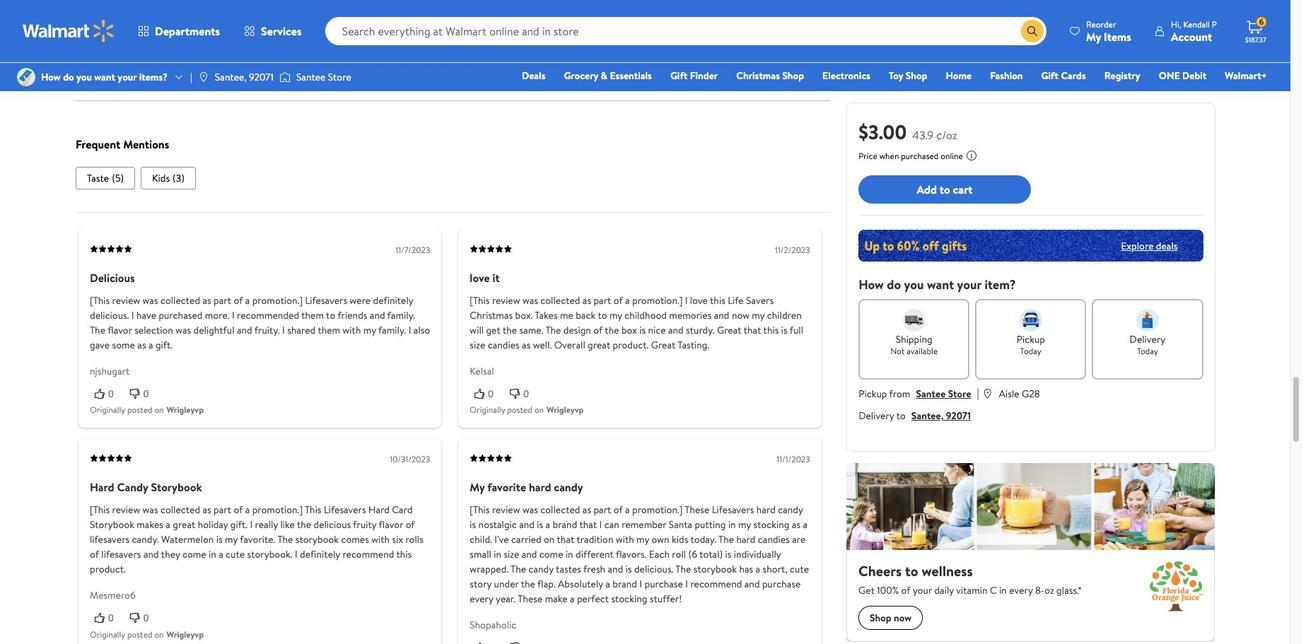 Task type: vqa. For each thing, say whether or not it's contained in the screenshot.
Entertaining
no



Task type: locate. For each thing, give the bounding box(es) containing it.
great down nice
[[651, 338, 676, 352]]

0 horizontal spatial size
[[470, 338, 485, 352]]

2 vertical spatial this
[[396, 548, 412, 562]]

review up have
[[112, 293, 140, 307]]

lifesavers inside [this review was collected as part of a promotion.] this lifesavers hard card storybook makes a great holiday gift. i really like the delicious fruity flavor of lifesavers candy. watermelon is my favorite. the storybook comes with six rolls of lifesavers and they come in a cute storybook. i definitely recommend this product.
[[324, 503, 366, 517]]

upvote shopaholic review. total upvote review - 0 image
[[474, 642, 485, 645]]

originally down kelsal
[[470, 404, 505, 416]]

2 vertical spatial that
[[557, 533, 574, 547]]

promotion.] up childhood
[[632, 293, 683, 307]]

today down intent image for pickup
[[1021, 345, 1042, 357]]

do for how do you want your item?
[[887, 276, 902, 294]]

was inside [this review was collected as part of a promotion.] i love this life savers christmas box. takes me back to my childhood memories and now my children will get the same. the design of the box is nice and sturdy. great that this is full size candies as well. overall great product. great tasting.
[[522, 293, 538, 307]]

make
[[545, 592, 568, 606]]

originally posted on wrigleyvp down njshugart
[[90, 404, 203, 416]]

1 today from the left
[[1021, 345, 1042, 357]]

services
[[261, 23, 302, 39]]

 image down write a review
[[198, 71, 209, 83]]

tradition
[[577, 533, 613, 547]]

lifesavers up friends
[[305, 293, 347, 307]]

0 vertical spatial pickup
[[1017, 333, 1046, 347]]

1 horizontal spatial shop
[[906, 69, 928, 83]]

2 shop from the left
[[906, 69, 928, 83]]

a up favorite.
[[245, 503, 250, 517]]

of up box
[[614, 293, 623, 307]]

review inside [this review was collected as part of a promotion.] i love this life savers christmas box. takes me back to my childhood memories and now my children will get the same. the design of the box is nice and sturdy. great that this is full size candies as well. overall great product. great tasting.
[[492, 293, 520, 307]]

review for love
[[492, 293, 520, 307]]

collected for delicious
[[160, 293, 200, 307]]

santee, 92071 button
[[912, 409, 972, 423]]

candy
[[117, 480, 148, 495]]

gift. inside [this review was collected as part of a promotion.] lifesavers were definitely delicious. i have purchased more. i recommended them to friends and family. the flavor selection was delightful and fruity. i shared them with my family. i also gave some as a gift.
[[155, 338, 172, 352]]

1 star
[[457, 15, 479, 29]]

1 horizontal spatial store
[[949, 387, 972, 401]]

was
[[142, 293, 158, 307], [522, 293, 538, 307], [175, 323, 191, 337], [142, 503, 158, 517], [522, 503, 538, 517]]

originally for love it
[[470, 404, 505, 416]]

review for my
[[492, 503, 520, 517]]

list item
[[75, 167, 135, 189], [141, 167, 196, 189]]

santee, down write a review link
[[215, 70, 247, 84]]

(5)
[[112, 171, 124, 185]]

with inside [this review was collected as part of a promotion.] this lifesavers hard card storybook makes a great holiday gift. i really like the delicious fruity flavor of lifesavers candy. watermelon is my favorite. the storybook comes with six rolls of lifesavers and they come in a cute storybook. i definitely recommend this product.
[[371, 533, 390, 547]]

christmas up get
[[470, 308, 513, 322]]

mesmero6
[[90, 589, 135, 603]]

1 horizontal spatial christmas
[[737, 69, 780, 83]]

0 horizontal spatial storybook
[[295, 533, 339, 547]]

collected up selection
[[160, 293, 200, 307]]

walmart image
[[23, 20, 115, 42]]

grocery & essentials link
[[558, 68, 659, 83]]

2 gift from the left
[[1042, 69, 1059, 83]]

today inside delivery today
[[1138, 345, 1159, 357]]

hard inside [this review was collected as part of a promotion.] this lifesavers hard card storybook makes a great holiday gift. i really like the delicious fruity flavor of lifesavers candy. watermelon is my favorite. the storybook comes with six rolls of lifesavers and they come in a cute storybook. i definitely recommend this product.
[[368, 503, 389, 517]]

as up are at the right bottom
[[792, 518, 801, 532]]

1 vertical spatial product.
[[90, 562, 125, 577]]

1 horizontal spatial pickup
[[1017, 333, 1046, 347]]

was for my favorite hard candy
[[522, 503, 538, 517]]

pickup for pickup from santee store |
[[859, 387, 888, 401]]

delivery
[[1130, 333, 1166, 347], [859, 409, 895, 423]]

0 vertical spatial that
[[744, 323, 761, 337]]

review inside [this review was collected as part of a promotion.] this lifesavers hard card storybook makes a great holiday gift. i really like the delicious fruity flavor of lifesavers candy. watermelon is my favorite. the storybook comes with six rolls of lifesavers and they come in a cute storybook. i definitely recommend this product.
[[112, 503, 140, 517]]

santee, down the pickup from santee store |
[[912, 409, 944, 423]]

0 horizontal spatial cute
[[225, 548, 245, 562]]

takes
[[535, 308, 558, 322]]

6 $187.37
[[1246, 16, 1267, 45]]

that left tradition
[[557, 533, 574, 547]]

the inside [this review was collected as part of a promotion.] i love this life savers christmas box. takes me back to my childhood memories and now my children will get the same. the design of the box is nice and sturdy. great that this is full size candies as well. overall great product. great tasting.
[[545, 323, 561, 337]]

1 horizontal spatial these
[[685, 503, 710, 517]]

candies inside [this review was collected as part of a promotion.] these lifesavers hard candy is nostalgic and is a brand that i can remember santa putting in my stocking as a child. i've carried on that tradition with my own kids today.    the hard candies are small in size and come in different flavors. each roll (6 total) is individually wrapped. the candy tastes fresh and is delicious.    the storybook has a short, cute story under the flap.    absolutely a brand i purchase i recommend and purchase every year. these make a perfect stocking stuffer!
[[758, 533, 790, 547]]

want left item?
[[928, 276, 955, 294]]

flavor inside [this review was collected as part of a promotion.] lifesavers were definitely delicious. i have purchased more. i recommended them to friends and family. the flavor selection was delightful and fruity. i shared them with my family. i also gave some as a gift.
[[107, 323, 132, 337]]

was inside [this review was collected as part of a promotion.] this lifesavers hard card storybook makes a great holiday gift. i really like the delicious fruity flavor of lifesavers candy. watermelon is my favorite. the storybook comes with six rolls of lifesavers and they come in a cute storybook. i definitely recommend this product.
[[142, 503, 158, 517]]

1 horizontal spatial cute
[[790, 562, 809, 577]]

delivery today
[[1130, 333, 1166, 357]]

candy up are at the right bottom
[[778, 503, 803, 517]]

0
[[811, 15, 817, 29], [108, 388, 113, 399], [143, 388, 149, 399], [488, 388, 494, 399], [523, 388, 529, 399], [108, 613, 113, 624], [143, 613, 149, 624]]

0 horizontal spatial purchase
[[645, 577, 683, 591]]

1 horizontal spatial gift.
[[230, 518, 247, 532]]

2 horizontal spatial with
[[616, 533, 634, 547]]

in down the i've
[[494, 548, 501, 562]]

great inside [this review was collected as part of a promotion.] this lifesavers hard card storybook makes a great holiday gift. i really like the delicious fruity flavor of lifesavers candy. watermelon is my favorite. the storybook comes with six rolls of lifesavers and they come in a cute storybook. i definitely recommend this product.
[[172, 518, 195, 532]]

1 vertical spatial size
[[504, 548, 519, 562]]

progress bar
[[502, 20, 803, 23]]

1 horizontal spatial flavor
[[379, 518, 403, 532]]

1 vertical spatial want
[[928, 276, 955, 294]]

0 horizontal spatial 92071
[[249, 70, 274, 84]]

0 vertical spatial cute
[[225, 548, 245, 562]]

0 vertical spatial family.
[[387, 308, 415, 322]]

delicious. inside [this review was collected as part of a promotion.] these lifesavers hard candy is nostalgic and is a brand that i can remember santa putting in my stocking as a child. i've carried on that tradition with my own kids today.    the hard candies are small in size and come in different flavors. each roll (6 total) is individually wrapped. the candy tastes fresh and is delicious.    the storybook has a short, cute story under the flap.    absolutely a brand i purchase i recommend and purchase every year. these make a perfect stocking stuffer!
[[634, 562, 673, 577]]

lifesavers for my favorite hard candy
[[712, 503, 754, 517]]

my down the holiday
[[225, 533, 237, 547]]

1 vertical spatial stocking
[[611, 592, 647, 606]]

them up shared
[[301, 308, 324, 322]]

watermelon
[[161, 533, 214, 547]]

part inside [this review was collected as part of a promotion.] i love this life savers christmas box. takes me back to my childhood memories and now my children will get the same. the design of the box is nice and sturdy. great that this is full size candies as well. overall great product. great tasting.
[[594, 293, 611, 307]]

is right the total)
[[725, 548, 732, 562]]

pickup inside the pickup from santee store |
[[859, 387, 888, 401]]

recommend inside [this review was collected as part of a promotion.] these lifesavers hard candy is nostalgic and is a brand that i can remember santa putting in my stocking as a child. i've carried on that tradition with my own kids today.    the hard candies are small in size and come in different flavors. each roll (6 total) is individually wrapped. the candy tastes fresh and is delicious.    the storybook has a short, cute story under the flap.    absolutely a brand i purchase i recommend and purchase every year. these make a perfect stocking stuffer!
[[690, 577, 742, 591]]

lifesavers inside [this review was collected as part of a promotion.] lifesavers were definitely delicious. i have purchased more. i recommended them to friends and family. the flavor selection was delightful and fruity. i shared them with my family. i also gave some as a gift.
[[305, 293, 347, 307]]

part inside [this review was collected as part of a promotion.] these lifesavers hard candy is nostalgic and is a brand that i can remember santa putting in my stocking as a child. i've carried on that tradition with my own kids today.    the hard candies are small in size and come in different flavors. each roll (6 total) is individually wrapped. the candy tastes fresh and is delicious.    the storybook has a short, cute story under the flap.    absolutely a brand i purchase i recommend and purchase every year. these make a perfect stocking stuffer!
[[594, 503, 611, 517]]

1 vertical spatial lifesavers
[[101, 548, 141, 562]]

cards
[[1062, 69, 1087, 83]]

pickup today
[[1017, 333, 1046, 357]]

1 vertical spatial flavor
[[379, 518, 403, 532]]

collected inside [this review was collected as part of a promotion.] these lifesavers hard candy is nostalgic and is a brand that i can remember santa putting in my stocking as a child. i've carried on that tradition with my own kids today.    the hard candies are small in size and come in different flavors. each roll (6 total) is individually wrapped. the candy tastes fresh and is delicious.    the storybook has a short, cute story under the flap.    absolutely a brand i purchase i recommend and purchase every year. these make a perfect stocking stuffer!
[[540, 503, 580, 517]]

collected up watermelon
[[160, 503, 200, 517]]

family. left also
[[378, 323, 406, 337]]

stocking up individually
[[753, 518, 790, 532]]

[this inside [this review was collected as part of a promotion.] i love this life savers christmas box. takes me back to my childhood memories and now my children will get the same. the design of the box is nice and sturdy. great that this is full size candies as well. overall great product. great tasting.
[[470, 293, 490, 307]]

of inside [this review was collected as part of a promotion.] these lifesavers hard candy is nostalgic and is a brand that i can remember santa putting in my stocking as a child. i've carried on that tradition with my own kids today.    the hard candies are small in size and come in different flavors. each roll (6 total) is individually wrapped. the candy tastes fresh and is delicious.    the storybook has a short, cute story under the flap.    absolutely a brand i purchase i recommend and purchase every year. these make a perfect stocking stuffer!
[[614, 503, 623, 517]]

with for my favorite hard candy
[[616, 533, 634, 547]]

originally for delicious
[[90, 404, 125, 416]]

to inside add to cart button
[[940, 182, 951, 197]]

flavors.
[[616, 548, 647, 562]]

0 horizontal spatial gift.
[[155, 338, 172, 352]]

shop
[[783, 69, 805, 83], [906, 69, 928, 83]]

1 vertical spatial storybook
[[694, 562, 737, 577]]

1 purchase from the left
[[645, 577, 683, 591]]

[this
[[90, 293, 109, 307], [470, 293, 490, 307], [90, 503, 109, 517], [470, 503, 490, 517]]

with up flavors.
[[616, 533, 634, 547]]

and right fresh
[[608, 562, 623, 577]]

the down roll
[[676, 562, 691, 577]]

shipping not available
[[891, 333, 938, 357]]

0 vertical spatial lifesavers
[[90, 533, 129, 547]]

under
[[494, 577, 519, 591]]

nostalgic
[[478, 518, 517, 532]]

0 vertical spatial you
[[76, 70, 92, 84]]

1 horizontal spatial great
[[588, 338, 610, 352]]

1 horizontal spatial with
[[371, 533, 390, 547]]

2 vertical spatial candy
[[529, 562, 554, 577]]

i up memories
[[685, 293, 688, 307]]

shared
[[287, 323, 315, 337]]

services button
[[232, 14, 314, 48]]

was up makes
[[142, 503, 158, 517]]

with inside [this review was collected as part of a promotion.] lifesavers were definitely delicious. i have purchased more. i recommended them to friends and family. the flavor selection was delightful and fruity. i shared them with my family. i also gave some as a gift.
[[342, 323, 361, 337]]

my down friends
[[363, 323, 376, 337]]

want down all
[[94, 70, 115, 84]]

0 vertical spatial gift.
[[155, 338, 172, 352]]

[this down love it
[[470, 293, 490, 307]]

on for delicious
[[154, 404, 164, 416]]

you for how do you want your items?
[[76, 70, 92, 84]]

and inside [this review was collected as part of a promotion.] this lifesavers hard card storybook makes a great holiday gift. i really like the delicious fruity flavor of lifesavers candy. watermelon is my favorite. the storybook comes with six rolls of lifesavers and they come in a cute storybook. i definitely recommend this product.
[[143, 548, 159, 562]]

really
[[255, 518, 278, 532]]

1 vertical spatial recommend
[[690, 577, 742, 591]]

wrigleyvp
[[166, 404, 203, 416], [547, 404, 584, 416], [166, 628, 203, 640]]

collected inside [this review was collected as part of a promotion.] this lifesavers hard card storybook makes a great holiday gift. i really like the delicious fruity flavor of lifesavers candy. watermelon is my favorite. the storybook comes with six rolls of lifesavers and they come in a cute storybook. i definitely recommend this product.
[[160, 503, 200, 517]]

size down will
[[470, 338, 485, 352]]

my
[[1087, 29, 1102, 44], [470, 480, 485, 495]]

review inside [this review was collected as part of a promotion.] these lifesavers hard candy is nostalgic and is a brand that i can remember santa putting in my stocking as a child. i've carried on that tradition with my own kids today.    the hard candies are small in size and come in different flavors. each roll (6 total) is individually wrapped. the candy tastes fresh and is delicious.    the storybook has a short, cute story under the flap.    absolutely a brand i purchase i recommend and purchase every year. these make a perfect stocking stuffer!
[[492, 503, 520, 517]]

92071
[[249, 70, 274, 84], [946, 409, 972, 423]]

1 vertical spatial pickup
[[859, 387, 888, 401]]

as up back
[[583, 293, 591, 307]]

1 gift from the left
[[671, 69, 688, 83]]

0 horizontal spatial that
[[557, 533, 574, 547]]

collected inside [this review was collected as part of a promotion.] i love this life savers christmas box. takes me back to my childhood memories and now my children will get the same. the design of the box is nice and sturdy. great that this is full size candies as well. overall great product. great tasting.
[[540, 293, 580, 307]]

storybook inside [this review was collected as part of a promotion.] this lifesavers hard card storybook makes a great holiday gift. i really like the delicious fruity flavor of lifesavers candy. watermelon is my favorite. the storybook comes with six rolls of lifesavers and they come in a cute storybook. i definitely recommend this product.
[[90, 518, 134, 532]]

11/2/2023
[[775, 244, 810, 256]]

1 horizontal spatial my
[[1087, 29, 1102, 44]]

originally posted on wrigleyvp
[[90, 404, 203, 416], [470, 404, 584, 416], [90, 628, 203, 640]]

love it
[[470, 270, 500, 285]]

1 vertical spatial how
[[859, 276, 884, 294]]

originally down mesmero6
[[90, 628, 125, 640]]

0 horizontal spatial storybook
[[90, 518, 134, 532]]

write
[[179, 49, 203, 63]]

fashion
[[991, 69, 1023, 83]]

was up have
[[142, 293, 158, 307]]

kelsal
[[470, 364, 494, 378]]

[this down delicious
[[90, 293, 109, 307]]

collected inside [this review was collected as part of a promotion.] lifesavers were definitely delicious. i have purchased more. i recommended them to friends and family. the flavor selection was delightful and fruity. i shared them with my family. i also gave some as a gift.
[[160, 293, 200, 307]]

storybook right the candy
[[151, 480, 202, 495]]

my
[[609, 308, 622, 322], [752, 308, 765, 322], [363, 323, 376, 337], [738, 518, 751, 532], [225, 533, 237, 547], [636, 533, 649, 547]]

explore
[[1122, 239, 1154, 253]]

1 horizontal spatial  image
[[198, 71, 209, 83]]

the up gave on the bottom left of the page
[[90, 323, 105, 337]]

originally for hard candy storybook
[[90, 628, 125, 640]]

christmas inside [this review was collected as part of a promotion.] i love this life savers christmas box. takes me back to my childhood memories and now my children will get the same. the design of the box is nice and sturdy. great that this is full size candies as well. overall great product. great tasting.
[[470, 308, 513, 322]]

1 vertical spatial that
[[579, 518, 597, 532]]

intent image for pickup image
[[1020, 309, 1043, 332]]

store
[[328, 70, 351, 84], [949, 387, 972, 401]]

is up 'child.'
[[470, 518, 476, 532]]

was for delicious
[[142, 293, 158, 307]]

1 horizontal spatial recommend
[[690, 577, 742, 591]]

that up tradition
[[579, 518, 597, 532]]

part inside [this review was collected as part of a promotion.] lifesavers were definitely delicious. i have purchased more. i recommended them to friends and family. the flavor selection was delightful and fruity. i shared them with my family. i also gave some as a gift.
[[213, 293, 231, 307]]

the
[[503, 323, 517, 337], [605, 323, 619, 337], [297, 518, 311, 532], [521, 577, 535, 591]]

come inside [this review was collected as part of a promotion.] these lifesavers hard candy is nostalgic and is a brand that i can remember santa putting in my stocking as a child. i've carried on that tradition with my own kids today.    the hard candies are small in size and come in different flavors. each roll (6 total) is individually wrapped. the candy tastes fresh and is delicious.    the storybook has a short, cute story under the flap.    absolutely a brand i purchase i recommend and purchase every year. these make a perfect stocking stuffer!
[[539, 548, 563, 562]]

was down my favorite hard candy
[[522, 503, 538, 517]]

promotion.] for hard candy storybook
[[252, 503, 302, 517]]

recommend down the total)
[[690, 577, 742, 591]]

the right like
[[297, 518, 311, 532]]

1 vertical spatial gift.
[[230, 518, 247, 532]]

that
[[744, 323, 761, 337], [579, 518, 597, 532], [557, 533, 574, 547]]

[this up 'nostalgic'
[[470, 503, 490, 517]]

&
[[601, 69, 608, 83]]

box
[[621, 323, 637, 337]]

available
[[907, 345, 938, 357]]

0 vertical spatial christmas
[[737, 69, 780, 83]]

this left life
[[710, 293, 725, 307]]

do for how do you want your items?
[[63, 70, 74, 84]]

0 vertical spatial 92071
[[249, 70, 274, 84]]

these up putting
[[685, 503, 710, 517]]

lifesavers inside [this review was collected as part of a promotion.] these lifesavers hard candy is nostalgic and is a brand that i can remember santa putting in my stocking as a child. i've carried on that tradition with my own kids today.    the hard candies are small in size and come in different flavors. each roll (6 total) is individually wrapped. the candy tastes fresh and is delicious.    the storybook has a short, cute story under the flap.    absolutely a brand i purchase i recommend and purchase every year. these make a perfect stocking stuffer!
[[712, 503, 754, 517]]

was up 'box.'
[[522, 293, 538, 307]]

 image down walmart image
[[17, 68, 35, 86]]

part inside [this review was collected as part of a promotion.] this lifesavers hard card storybook makes a great holiday gift. i really like the delicious fruity flavor of lifesavers candy. watermelon is my favorite. the storybook comes with six rolls of lifesavers and they come in a cute storybook. i definitely recommend this product.
[[213, 503, 231, 517]]

size
[[470, 338, 485, 352], [504, 548, 519, 562]]

do down walmart image
[[63, 70, 74, 84]]

product. inside [this review was collected as part of a promotion.] i love this life savers christmas box. takes me back to my childhood memories and now my children will get the same. the design of the box is nice and sturdy. great that this is full size candies as well. overall great product. great tasting.
[[613, 338, 649, 352]]

all
[[105, 49, 115, 63]]

christmas right finder
[[737, 69, 780, 83]]

0 vertical spatial do
[[63, 70, 74, 84]]

toy shop
[[889, 69, 928, 83]]

a down the holiday
[[218, 548, 223, 562]]

storybook inside [this review was collected as part of a promotion.] these lifesavers hard candy is nostalgic and is a brand that i can remember santa putting in my stocking as a child. i've carried on that tradition with my own kids today.    the hard candies are small in size and come in different flavors. each roll (6 total) is individually wrapped. the candy tastes fresh and is delicious.    the storybook has a short, cute story under the flap.    absolutely a brand i purchase i recommend and purchase every year. these make a perfect stocking stuffer!
[[694, 562, 737, 577]]

today
[[1021, 345, 1042, 357], [1138, 345, 1159, 357]]

were
[[350, 293, 371, 307]]

as up tradition
[[583, 503, 591, 517]]

[this inside [this review was collected as part of a promotion.] lifesavers were definitely delicious. i have purchased more. i recommended them to friends and family. the flavor selection was delightful and fruity. i shared them with my family. i also gave some as a gift.
[[90, 293, 109, 307]]

originally posted on wrigleyvp for delicious
[[90, 404, 203, 416]]

can
[[604, 518, 619, 532]]

shop right the toy
[[906, 69, 928, 83]]

review
[[213, 49, 241, 63], [112, 293, 140, 307], [492, 293, 520, 307], [112, 503, 140, 517], [492, 503, 520, 517]]

list
[[75, 167, 830, 189]]

1 horizontal spatial hard
[[736, 533, 756, 547]]

i down flavors.
[[640, 577, 642, 591]]

0 horizontal spatial product.
[[90, 562, 125, 577]]

write a review link
[[167, 45, 253, 66]]

toy shop link
[[883, 68, 934, 83]]

1 vertical spatial storybook
[[90, 518, 134, 532]]

my inside reorder my items
[[1087, 29, 1102, 44]]

11/1/2023
[[777, 453, 810, 465]]

part for my favorite hard candy
[[594, 503, 611, 517]]

reviews)
[[133, 18, 164, 30]]

a right makes
[[165, 518, 170, 532]]

promotion.] inside [this review was collected as part of a promotion.] these lifesavers hard candy is nostalgic and is a brand that i can remember santa putting in my stocking as a child. i've carried on that tradition with my own kids today.    the hard candies are small in size and come in different flavors. each roll (6 total) is individually wrapped. the candy tastes fresh and is delicious.    the storybook has a short, cute story under the flap.    absolutely a brand i purchase i recommend and purchase every year. these make a perfect stocking stuffer!
[[632, 503, 683, 517]]

on for hard candy storybook
[[154, 628, 164, 640]]

 image for how do you want your items?
[[17, 68, 35, 86]]

is inside [this review was collected as part of a promotion.] this lifesavers hard card storybook makes a great holiday gift. i really like the delicious fruity flavor of lifesavers candy. watermelon is my favorite. the storybook comes with six rolls of lifesavers and they come in a cute storybook. i definitely recommend this product.
[[216, 533, 222, 547]]

flap.
[[537, 577, 556, 591]]

0 horizontal spatial christmas
[[470, 308, 513, 322]]

2 come from the left
[[539, 548, 563, 562]]

get
[[486, 323, 500, 337]]

list item containing kids
[[141, 167, 196, 189]]

[this for delicious
[[90, 293, 109, 307]]

candies inside [this review was collected as part of a promotion.] i love this life savers christmas box. takes me back to my childhood memories and now my children will get the same. the design of the box is nice and sturdy. great that this is full size candies as well. overall great product. great tasting.
[[488, 338, 519, 352]]

purchased up selection
[[158, 308, 202, 322]]

1 horizontal spatial purchased
[[902, 150, 939, 162]]

santee down services
[[296, 70, 326, 84]]

pickup down intent image for pickup
[[1017, 333, 1046, 347]]

0 vertical spatial product.
[[613, 338, 649, 352]]

flavor inside [this review was collected as part of a promotion.] this lifesavers hard card storybook makes a great holiday gift. i really like the delicious fruity flavor of lifesavers candy. watermelon is my favorite. the storybook comes with six rolls of lifesavers and they come in a cute storybook. i definitely recommend this product.
[[379, 518, 403, 532]]

0 horizontal spatial want
[[94, 70, 115, 84]]

item?
[[985, 276, 1017, 294]]

gift left finder
[[671, 69, 688, 83]]

1 list item from the left
[[75, 167, 135, 189]]

come inside [this review was collected as part of a promotion.] this lifesavers hard card storybook makes a great holiday gift. i really like the delicious fruity flavor of lifesavers candy. watermelon is my favorite. the storybook comes with six rolls of lifesavers and they come in a cute storybook. i definitely recommend this product.
[[182, 548, 206, 562]]

0 horizontal spatial purchased
[[158, 308, 202, 322]]

are
[[792, 533, 806, 547]]

and left the fruity.
[[237, 323, 252, 337]]

1 shop from the left
[[783, 69, 805, 83]]

was inside [this review was collected as part of a promotion.] these lifesavers hard candy is nostalgic and is a brand that i can remember santa putting in my stocking as a child. i've carried on that tradition with my own kids today.    the hard candies are small in size and come in different flavors. each roll (6 total) is individually wrapped. the candy tastes fresh and is delicious.    the storybook has a short, cute story under the flap.    absolutely a brand i purchase i recommend and purchase every year. these make a perfect stocking stuffer!
[[522, 503, 538, 517]]

collected for hard candy storybook
[[160, 503, 200, 517]]

want
[[94, 70, 115, 84], [928, 276, 955, 294]]

purchase up stuffer!
[[645, 577, 683, 591]]

1 horizontal spatial candies
[[758, 533, 790, 547]]

flavor
[[107, 323, 132, 337], [379, 518, 403, 532]]

savers
[[746, 293, 774, 307]]

0 horizontal spatial candies
[[488, 338, 519, 352]]

great
[[717, 323, 742, 337], [651, 338, 676, 352]]

see
[[87, 49, 103, 63]]

box.
[[515, 308, 533, 322]]

0 horizontal spatial hard
[[90, 480, 114, 495]]

1 horizontal spatial definitely
[[373, 293, 413, 307]]

my inside [this review was collected as part of a promotion.] this lifesavers hard card storybook makes a great holiday gift. i really like the delicious fruity flavor of lifesavers candy. watermelon is my favorite. the storybook comes with six rolls of lifesavers and they come in a cute storybook. i definitely recommend this product.
[[225, 533, 237, 547]]

finder
[[690, 69, 718, 83]]

0 horizontal spatial delicious.
[[90, 308, 129, 322]]

promotion.] for my favorite hard candy
[[632, 503, 683, 517]]

$3.00
[[859, 118, 907, 146]]

promotion.] up remember
[[632, 503, 683, 517]]

the inside [this review was collected as part of a promotion.] these lifesavers hard candy is nostalgic and is a brand that i can remember santa putting in my stocking as a child. i've carried on that tradition with my own kids today.    the hard candies are small in size and come in different flavors. each roll (6 total) is individually wrapped. the candy tastes fresh and is delicious.    the storybook has a short, cute story under the flap.    absolutely a brand i purchase i recommend and purchase every year. these make a perfect stocking stuffer!
[[521, 577, 535, 591]]

today inside the pickup today
[[1021, 345, 1042, 357]]

 image for santee, 92071
[[198, 71, 209, 83]]

gift. down selection
[[155, 338, 172, 352]]

is down the holiday
[[216, 533, 222, 547]]

0 vertical spatial delivery
[[1130, 333, 1166, 347]]

write a review
[[179, 49, 241, 63]]

these down flap.
[[518, 592, 543, 606]]

card
[[392, 503, 413, 517]]

in
[[728, 518, 736, 532], [208, 548, 216, 562], [494, 548, 501, 562], [566, 548, 573, 562]]

1 horizontal spatial love
[[690, 293, 708, 307]]

part for hard candy storybook
[[213, 503, 231, 517]]

definitely inside [this review was collected as part of a promotion.] this lifesavers hard card storybook makes a great holiday gift. i really like the delicious fruity flavor of lifesavers candy. watermelon is my favorite. the storybook comes with six rolls of lifesavers and they come in a cute storybook. i definitely recommend this product.
[[300, 548, 340, 562]]

originally posted on wrigleyvp for love it
[[470, 404, 584, 416]]

[this down hard candy storybook
[[90, 503, 109, 517]]

search icon image
[[1027, 25, 1039, 37]]

1 horizontal spatial this
[[710, 293, 725, 307]]

1 horizontal spatial come
[[539, 548, 563, 562]]

| down write
[[190, 70, 192, 84]]

[this review was collected as part of a promotion.] these lifesavers hard candy is nostalgic and is a brand that i can remember santa putting in my stocking as a child. i've carried on that tradition with my own kids today.    the hard candies are small in size and come in different flavors. each roll (6 total) is individually wrapped. the candy tastes fresh and is delicious.    the storybook has a short, cute story under the flap.    absolutely a brand i purchase i recommend and purchase every year. these make a perfect stocking stuffer!
[[470, 503, 809, 606]]

purchased down 43.9
[[902, 150, 939, 162]]

2 list item from the left
[[141, 167, 196, 189]]

collected for my favorite hard candy
[[540, 503, 580, 517]]

mentions
[[123, 136, 169, 152]]

do up shipping at the right
[[887, 276, 902, 294]]

stocking
[[753, 518, 790, 532], [611, 592, 647, 606]]

1 vertical spatial hard
[[368, 503, 389, 517]]

1 horizontal spatial |
[[977, 386, 980, 401]]

gift for gift cards
[[1042, 69, 1059, 83]]

on for love it
[[534, 404, 544, 416]]

posted for love it
[[507, 404, 532, 416]]

delivery down from
[[859, 409, 895, 423]]

| left aisle
[[977, 386, 980, 401]]

gift for gift finder
[[671, 69, 688, 83]]

0 horizontal spatial your
[[118, 70, 137, 84]]

santee store
[[296, 70, 351, 84]]

love inside [this review was collected as part of a promotion.] i love this life savers christmas box. takes me back to my childhood memories and now my children will get the same. the design of the box is nice and sturdy. great that this is full size candies as well. overall great product. great tasting.
[[690, 293, 708, 307]]

1 vertical spatial them
[[318, 323, 340, 337]]

0 horizontal spatial shop
[[783, 69, 805, 83]]

on inside [this review was collected as part of a promotion.] these lifesavers hard candy is nostalgic and is a brand that i can remember santa putting in my stocking as a child. i've carried on that tradition with my own kids today.    the hard candies are small in size and come in different flavors. each roll (6 total) is individually wrapped. the candy tastes fresh and is delicious.    the storybook has a short, cute story under the flap.    absolutely a brand i purchase i recommend and purchase every year. these make a perfect stocking stuffer!
[[544, 533, 555, 547]]

your for items?
[[118, 70, 137, 84]]

shop left electronics link
[[783, 69, 805, 83]]

0 horizontal spatial do
[[63, 70, 74, 84]]

0 horizontal spatial list item
[[75, 167, 135, 189]]

of inside [this review was collected as part of a promotion.] lifesavers were definitely delicious. i have purchased more. i recommended them to friends and family. the flavor selection was delightful and fruity. i shared them with my family. i also gave some as a gift.
[[233, 293, 243, 307]]

0 horizontal spatial come
[[182, 548, 206, 562]]

1 vertical spatial delicious.
[[634, 562, 673, 577]]

hard left the candy
[[90, 480, 114, 495]]

 image
[[17, 68, 35, 86], [198, 71, 209, 83]]

delicious. up gave on the bottom left of the page
[[90, 308, 129, 322]]

selection
[[134, 323, 173, 337]]

to inside [this review was collected as part of a promotion.] lifesavers were definitely delicious. i have purchased more. i recommended them to friends and family. the flavor selection was delightful and fruity. i shared them with my family. i also gave some as a gift.
[[326, 308, 335, 322]]

2 today from the left
[[1138, 345, 1159, 357]]

product. up mesmero6
[[90, 562, 125, 577]]

great down design
[[588, 338, 610, 352]]

a inside [this review was collected as part of a promotion.] i love this life savers christmas box. takes me back to my childhood memories and now my children will get the same. the design of the box is nice and sturdy. great that this is full size candies as well. overall great product. great tasting.
[[625, 293, 630, 307]]

0 horizontal spatial with
[[342, 323, 361, 337]]

kendall
[[1184, 18, 1211, 30]]

1 horizontal spatial you
[[905, 276, 924, 294]]

1 come from the left
[[182, 548, 206, 562]]

1 horizontal spatial stocking
[[753, 518, 790, 532]]

store inside the pickup from santee store |
[[949, 387, 972, 401]]

my down the "savers"
[[752, 308, 765, 322]]

0 horizontal spatial my
[[470, 480, 485, 495]]

promotion.] for love it
[[632, 293, 683, 307]]

[this review was collected as part of a promotion.] lifesavers were definitely delicious. i have purchased more. i recommended them to friends and family. the flavor selection was delightful and fruity. i shared them with my family. i also gave some as a gift.
[[90, 293, 430, 352]]

1 vertical spatial great
[[172, 518, 195, 532]]

aisle g28
[[1000, 387, 1041, 401]]

1 horizontal spatial list item
[[141, 167, 196, 189]]

fashion link
[[984, 68, 1030, 83]]

as down same.
[[522, 338, 531, 352]]

price when purchased online
[[859, 150, 964, 162]]

santee
[[296, 70, 326, 84], [917, 387, 946, 401]]

promotion.] inside [this review was collected as part of a promotion.] i love this life savers christmas box. takes me back to my childhood memories and now my children will get the same. the design of the box is nice and sturdy. great that this is full size candies as well. overall great product. great tasting.
[[632, 293, 683, 307]]

0 horizontal spatial recommend
[[342, 548, 394, 562]]

92071 down 'services' popup button
[[249, 70, 274, 84]]

promotion.] inside [this review was collected as part of a promotion.] lifesavers were definitely delicious. i have purchased more. i recommended them to friends and family. the flavor selection was delightful and fruity. i shared them with my family. i also gave some as a gift.
[[252, 293, 302, 307]]

[this inside [this review was collected as part of a promotion.] these lifesavers hard candy is nostalgic and is a brand that i can remember santa putting in my stocking as a child. i've carried on that tradition with my own kids today.    the hard candies are small in size and come in different flavors. each roll (6 total) is individually wrapped. the candy tastes fresh and is delicious.    the storybook has a short, cute story under the flap.    absolutely a brand i purchase i recommend and purchase every year. these make a perfect stocking stuffer!
[[470, 503, 490, 517]]

with inside [this review was collected as part of a promotion.] these lifesavers hard candy is nostalgic and is a brand that i can remember santa putting in my stocking as a child. i've carried on that tradition with my own kids today.    the hard candies are small in size and come in different flavors. each roll (6 total) is individually wrapped. the candy tastes fresh and is delicious.    the storybook has a short, cute story under the flap.    absolutely a brand i purchase i recommend and purchase every year. these make a perfect stocking stuffer!
[[616, 533, 634, 547]]

and left now
[[714, 308, 729, 322]]

review for hard
[[112, 503, 140, 517]]

family. up also
[[387, 308, 415, 322]]

1 horizontal spatial 92071
[[946, 409, 972, 423]]

part up more.
[[213, 293, 231, 307]]

|
[[190, 70, 192, 84], [977, 386, 980, 401]]

great down now
[[717, 323, 742, 337]]

as inside [this review was collected as part of a promotion.] this lifesavers hard card storybook makes a great holiday gift. i really like the delicious fruity flavor of lifesavers candy. watermelon is my favorite. the storybook comes with six rolls of lifesavers and they come in a cute storybook. i definitely recommend this product.
[[202, 503, 211, 517]]

1 horizontal spatial your
[[958, 276, 982, 294]]

promotion.] inside [this review was collected as part of a promotion.] this lifesavers hard card storybook makes a great holiday gift. i really like the delicious fruity flavor of lifesavers candy. watermelon is my favorite. the storybook comes with six rolls of lifesavers and they come in a cute storybook. i definitely recommend this product.
[[252, 503, 302, 517]]

a up childhood
[[625, 293, 630, 307]]

0 horizontal spatial delivery
[[859, 409, 895, 423]]

1 vertical spatial your
[[958, 276, 982, 294]]

0 horizontal spatial santee,
[[215, 70, 247, 84]]

1 horizontal spatial size
[[504, 548, 519, 562]]

lifesavers
[[305, 293, 347, 307], [324, 503, 366, 517], [712, 503, 754, 517]]

product.
[[613, 338, 649, 352], [90, 562, 125, 577]]

 image
[[279, 70, 291, 84]]

[this inside [this review was collected as part of a promotion.] this lifesavers hard card storybook makes a great holiday gift. i really like the delicious fruity flavor of lifesavers candy. watermelon is my favorite. the storybook comes with six rolls of lifesavers and they come in a cute storybook. i definitely recommend this product.
[[90, 503, 109, 517]]

flavor up six
[[379, 518, 403, 532]]

intent image for delivery image
[[1137, 309, 1160, 332]]

a right write
[[205, 49, 210, 63]]

0 horizontal spatial how
[[41, 70, 61, 84]]



Task type: describe. For each thing, give the bounding box(es) containing it.
43.9
[[913, 127, 934, 143]]

i left can
[[599, 518, 602, 532]]

shop for toy shop
[[906, 69, 928, 83]]

0 vertical spatial purchased
[[902, 150, 939, 162]]

year.
[[496, 592, 516, 606]]

and down has
[[745, 577, 760, 591]]

size inside [this review was collected as part of a promotion.] these lifesavers hard candy is nostalgic and is a brand that i can remember santa putting in my stocking as a child. i've carried on that tradition with my own kids today.    the hard candies are small in size and come in different flavors. each roll (6 total) is individually wrapped. the candy tastes fresh and is delicious.    the storybook has a short, cute story under the flap.    absolutely a brand i purchase i recommend and purchase every year. these make a perfect stocking stuffer!
[[504, 548, 519, 562]]

6
[[1260, 16, 1265, 28]]

0 vertical spatial santee
[[296, 70, 326, 84]]

delicious. inside [this review was collected as part of a promotion.] lifesavers were definitely delicious. i have purchased more. i recommended them to friends and family. the flavor selection was delightful and fruity. i shared them with my family. i also gave some as a gift.
[[90, 308, 129, 322]]

2 vertical spatial hard
[[736, 533, 756, 547]]

i right storybook.
[[295, 548, 297, 562]]

delicious
[[313, 518, 351, 532]]

you for how do you want your item?
[[905, 276, 924, 294]]

christmas shop link
[[730, 68, 811, 83]]

legal information image
[[966, 150, 978, 161]]

0 horizontal spatial these
[[518, 592, 543, 606]]

some
[[112, 338, 135, 352]]

a down my favorite hard candy
[[546, 518, 550, 532]]

items
[[1104, 29, 1132, 44]]

2 purchase from the left
[[762, 577, 801, 591]]

was right selection
[[175, 323, 191, 337]]

roll
[[672, 548, 686, 562]]

posted for hard candy storybook
[[127, 628, 152, 640]]

the right get
[[503, 323, 517, 337]]

great inside [this review was collected as part of a promotion.] i love this life savers christmas box. takes me back to my childhood memories and now my children will get the same. the design of the box is nice and sturdy. great that this is full size candies as well. overall great product. great tasting.
[[588, 338, 610, 352]]

1 vertical spatial family.
[[378, 323, 406, 337]]

i left really
[[250, 518, 252, 532]]

my inside [this review was collected as part of a promotion.] lifesavers were definitely delicious. i have purchased more. i recommended them to friends and family. the flavor selection was delightful and fruity. i shared them with my family. i also gave some as a gift.
[[363, 323, 376, 337]]

1 horizontal spatial storybook
[[151, 480, 202, 495]]

add to cart button
[[859, 175, 1031, 204]]

how for how do you want your item?
[[859, 276, 884, 294]]

list containing taste
[[75, 167, 830, 189]]

a up remember
[[625, 503, 630, 517]]

i inside [this review was collected as part of a promotion.] i love this life savers christmas box. takes me back to my childhood memories and now my children will get the same. the design of the box is nice and sturdy. great that this is full size candies as well. overall great product. great tasting.
[[685, 293, 688, 307]]

list item containing taste
[[75, 167, 135, 189]]

originally posted on wrigleyvp for hard candy storybook
[[90, 628, 203, 640]]

2 horizontal spatial hard
[[757, 503, 776, 517]]

in inside [this review was collected as part of a promotion.] this lifesavers hard card storybook makes a great holiday gift. i really like the delicious fruity flavor of lifesavers candy. watermelon is my favorite. the storybook comes with six rolls of lifesavers and they come in a cute storybook. i definitely recommend this product.
[[208, 548, 216, 562]]

[this for hard candy storybook
[[90, 503, 109, 517]]

holiday
[[198, 518, 228, 532]]

part for delicious
[[213, 293, 231, 307]]

in right putting
[[728, 518, 736, 532]]

me
[[560, 308, 573, 322]]

[this for my favorite hard candy
[[470, 503, 490, 517]]

frequent
[[75, 136, 120, 152]]

candy.
[[132, 533, 159, 547]]

how do you want your item?
[[859, 276, 1017, 294]]

is right box
[[639, 323, 646, 337]]

posted for delicious
[[127, 404, 152, 416]]

a right make
[[570, 592, 575, 606]]

[this review was collected as part of a promotion.] this lifesavers hard card storybook makes a great holiday gift. i really like the delicious fruity flavor of lifesavers candy. watermelon is my favorite. the storybook comes with six rolls of lifesavers and they come in a cute storybook. i definitely recommend this product.
[[90, 503, 423, 577]]

hi,
[[1172, 18, 1182, 30]]

[this for love it
[[470, 293, 490, 307]]

as right some
[[137, 338, 146, 352]]

was for hard candy storybook
[[142, 503, 158, 517]]

was for love it
[[522, 293, 538, 307]]

flavor for delicious
[[107, 323, 132, 337]]

more.
[[205, 308, 229, 322]]

in up the tastes on the bottom of page
[[566, 548, 573, 562]]

the inside [this review was collected as part of a promotion.] this lifesavers hard card storybook makes a great holiday gift. i really like the delicious fruity flavor of lifesavers candy. watermelon is my favorite. the storybook comes with six rolls of lifesavers and they come in a cute storybook. i definitely recommend this product.
[[277, 533, 293, 547]]

recommend inside [this review was collected as part of a promotion.] this lifesavers hard card storybook makes a great holiday gift. i really like the delicious fruity flavor of lifesavers candy. watermelon is my favorite. the storybook comes with six rolls of lifesavers and they come in a cute storybook. i definitely recommend this product.
[[342, 548, 394, 562]]

1 vertical spatial |
[[977, 386, 980, 401]]

0 horizontal spatial |
[[190, 70, 192, 84]]

see all reviews
[[87, 49, 150, 63]]

review inside [this review was collected as part of a promotion.] lifesavers were definitely delicious. i have purchased more. i recommended them to friends and family. the flavor selection was delightful and fruity. i shared them with my family. i also gave some as a gift.
[[112, 293, 140, 307]]

one debit link
[[1153, 68, 1214, 83]]

cute inside [this review was collected as part of a promotion.] this lifesavers hard card storybook makes a great holiday gift. i really like the delicious fruity flavor of lifesavers candy. watermelon is my favorite. the storybook comes with six rolls of lifesavers and they come in a cute storybook. i definitely recommend this product.
[[225, 548, 245, 562]]

own
[[652, 533, 669, 547]]

that inside [this review was collected as part of a promotion.] i love this life savers christmas box. takes me back to my childhood memories and now my children will get the same. the design of the box is nice and sturdy. great that this is full size candies as well. overall great product. great tasting.
[[744, 323, 761, 337]]

my down remember
[[636, 533, 649, 547]]

and down were
[[370, 308, 385, 322]]

1 horizontal spatial brand
[[613, 577, 637, 591]]

one
[[1159, 69, 1181, 83]]

six
[[392, 533, 403, 547]]

of down back
[[593, 323, 603, 337]]

kids (3)
[[152, 171, 184, 185]]

promotion.] for delicious
[[252, 293, 302, 307]]

reorder
[[1087, 18, 1117, 30]]

0 vertical spatial this
[[710, 293, 725, 307]]

size inside [this review was collected as part of a promotion.] i love this life savers christmas box. takes me back to my childhood memories and now my children will get the same. the design of the box is nice and sturdy. great that this is full size candies as well. overall great product. great tasting.
[[470, 338, 485, 352]]

overall
[[554, 338, 585, 352]]

today for delivery
[[1138, 345, 1159, 357]]

child.
[[470, 533, 492, 547]]

g28
[[1022, 387, 1041, 401]]

each
[[649, 548, 670, 562]]

gift finder link
[[664, 68, 725, 83]]

(3)
[[172, 171, 184, 185]]

shop for christmas shop
[[783, 69, 805, 83]]

and down carried
[[522, 548, 537, 562]]

with for hard candy storybook
[[371, 533, 390, 547]]

the inside [this review was collected as part of a promotion.] this lifesavers hard card storybook makes a great holiday gift. i really like the delicious fruity flavor of lifesavers candy. watermelon is my favorite. the storybook comes with six rolls of lifesavers and they come in a cute storybook. i definitely recommend this product.
[[297, 518, 311, 532]]

favorite.
[[240, 533, 275, 547]]

want for items?
[[94, 70, 115, 84]]

review up santee, 92071
[[213, 49, 241, 63]]

Search search field
[[325, 17, 1047, 45]]

0 vertical spatial brand
[[553, 518, 577, 532]]

the left box
[[605, 323, 619, 337]]

the inside [this review was collected as part of a promotion.] lifesavers were definitely delicious. i have purchased more. i recommended them to friends and family. the flavor selection was delightful and fruity. i shared them with my family. i also gave some as a gift.
[[90, 323, 105, 337]]

taste (5)
[[87, 171, 124, 185]]

santee inside the pickup from santee store |
[[917, 387, 946, 401]]

(10 reviews)
[[121, 18, 164, 30]]

full
[[790, 323, 803, 337]]

intent image for shipping image
[[903, 309, 926, 332]]

add
[[917, 182, 937, 197]]

a right has
[[756, 562, 760, 577]]

i right the fruity.
[[282, 323, 285, 337]]

every
[[470, 592, 493, 606]]

christmas shop
[[737, 69, 805, 83]]

walmart+ link
[[1219, 68, 1274, 83]]

0 vertical spatial them
[[301, 308, 324, 322]]

stuffer!
[[650, 592, 682, 606]]

gave
[[90, 338, 109, 352]]

star
[[463, 15, 479, 29]]

is left full
[[781, 323, 788, 337]]

walmart+
[[1226, 69, 1268, 83]]

want for item?
[[928, 276, 955, 294]]

today for pickup
[[1021, 345, 1042, 357]]

this
[[305, 503, 321, 517]]

my up individually
[[738, 518, 751, 532]]

$187.37
[[1246, 35, 1267, 45]]

i've
[[494, 533, 509, 547]]

to inside [this review was collected as part of a promotion.] i love this life savers christmas box. takes me back to my childhood memories and now my children will get the same. the design of the box is nice and sturdy. great that this is full size candies as well. overall great product. great tasting.
[[598, 308, 607, 322]]

well.
[[533, 338, 552, 352]]

the up the total)
[[719, 533, 734, 547]]

is up carried
[[537, 518, 543, 532]]

story
[[470, 577, 492, 591]]

is down flavors.
[[626, 562, 632, 577]]

i right more.
[[232, 308, 234, 322]]

cute inside [this review was collected as part of a promotion.] these lifesavers hard candy is nostalgic and is a brand that i can remember santa putting in my stocking as a child. i've carried on that tradition with my own kids today.    the hard candies are small in size and come in different flavors. each roll (6 total) is individually wrapped. the candy tastes fresh and is delicious.    the storybook has a short, cute story under the flap.    absolutely a brand i purchase i recommend and purchase every year. these make a perfect stocking stuffer!
[[790, 562, 809, 577]]

0 horizontal spatial stocking
[[611, 592, 647, 606]]

fruity
[[353, 518, 376, 532]]

purchased inside [this review was collected as part of a promotion.] lifesavers were definitely delicious. i have purchased more. i recommended them to friends and family. the flavor selection was delightful and fruity. i shared them with my family. i also gave some as a gift.
[[158, 308, 202, 322]]

price
[[859, 150, 878, 162]]

0 vertical spatial candy
[[554, 480, 583, 495]]

see all reviews link
[[75, 45, 162, 66]]

deals
[[522, 69, 546, 83]]

0 vertical spatial stocking
[[753, 518, 790, 532]]

perfect
[[577, 592, 609, 606]]

also
[[413, 323, 430, 337]]

reorder my items
[[1087, 18, 1132, 44]]

remember
[[622, 518, 666, 532]]

friends
[[337, 308, 367, 322]]

reviews
[[117, 49, 150, 63]]

flavor for hard candy storybook
[[379, 518, 403, 532]]

gift cards link
[[1035, 68, 1093, 83]]

children
[[767, 308, 802, 322]]

fruity.
[[254, 323, 280, 337]]

wrigleyvp for hard candy storybook
[[166, 628, 203, 640]]

of up rolls in the left bottom of the page
[[406, 518, 415, 532]]

a up are at the right bottom
[[803, 518, 808, 532]]

1 horizontal spatial great
[[717, 323, 742, 337]]

grocery
[[564, 69, 599, 83]]

as up more.
[[202, 293, 211, 307]]

from
[[890, 387, 911, 401]]

a inside write a review link
[[205, 49, 210, 63]]

santa
[[669, 518, 692, 532]]

gift. inside [this review was collected as part of a promotion.] this lifesavers hard card storybook makes a great holiday gift. i really like the delicious fruity flavor of lifesavers candy. watermelon is my favorite. the storybook comes with six rolls of lifesavers and they come in a cute storybook. i definitely recommend this product.
[[230, 518, 247, 532]]

0 vertical spatial santee,
[[215, 70, 247, 84]]

wrigleyvp for love it
[[547, 404, 584, 416]]

of up favorite.
[[233, 503, 243, 517]]

1 vertical spatial candy
[[778, 503, 803, 517]]

(10 reviews) link
[[75, 15, 164, 31]]

taste
[[87, 171, 109, 185]]

shopaholic
[[470, 618, 516, 632]]

registry link
[[1099, 68, 1147, 83]]

collected for love it
[[540, 293, 580, 307]]

a down selection
[[148, 338, 153, 352]]

debit
[[1183, 69, 1207, 83]]

part for love it
[[594, 293, 611, 307]]

wrigleyvp for delicious
[[166, 404, 203, 416]]

comes
[[341, 533, 369, 547]]

i left have
[[131, 308, 134, 322]]

0 vertical spatial these
[[685, 503, 710, 517]]

i down roll
[[685, 577, 688, 591]]

delicious
[[90, 270, 135, 285]]

tastes
[[556, 562, 581, 577]]

to down from
[[897, 409, 906, 423]]

0 horizontal spatial love
[[470, 270, 490, 285]]

1 horizontal spatial santee,
[[912, 409, 944, 423]]

santee store button
[[917, 387, 972, 401]]

pickup for pickup today
[[1017, 333, 1046, 347]]

grocery & essentials
[[564, 69, 652, 83]]

memories
[[669, 308, 712, 322]]

your for item?
[[958, 276, 982, 294]]

(6
[[688, 548, 697, 562]]

add to cart
[[917, 182, 973, 197]]

$3.00 43.9 ¢/oz
[[859, 118, 958, 146]]

0 horizontal spatial store
[[328, 70, 351, 84]]

1 vertical spatial this
[[763, 323, 779, 337]]

Walmart Site-Wide search field
[[325, 17, 1047, 45]]

up to sixty percent off deals. shop now. image
[[859, 230, 1204, 262]]

my up box
[[609, 308, 622, 322]]

downvote shopaholic review. total downvote review - 0 image
[[509, 642, 520, 645]]

1 vertical spatial my
[[470, 480, 485, 495]]

my favorite hard candy
[[470, 480, 583, 495]]

a up recommended
[[245, 293, 250, 307]]

0 horizontal spatial hard
[[529, 480, 551, 495]]

i left also
[[408, 323, 411, 337]]

deals link
[[516, 68, 552, 83]]

santee, 92071
[[215, 70, 274, 84]]

deals
[[1157, 239, 1178, 253]]

absolutely
[[558, 577, 603, 591]]

and up carried
[[519, 518, 535, 532]]

lifesavers for hard candy storybook
[[324, 503, 366, 517]]

0 horizontal spatial great
[[651, 338, 676, 352]]

product. inside [this review was collected as part of a promotion.] this lifesavers hard card storybook makes a great holiday gift. i really like the delicious fruity flavor of lifesavers candy. watermelon is my favorite. the storybook comes with six rolls of lifesavers and they come in a cute storybook. i definitely recommend this product.
[[90, 562, 125, 577]]

this inside [this review was collected as part of a promotion.] this lifesavers hard card storybook makes a great holiday gift. i really like the delicious fruity flavor of lifesavers candy. watermelon is my favorite. the storybook comes with six rolls of lifesavers and they come in a cute storybook. i definitely recommend this product.
[[396, 548, 412, 562]]

of up mesmero6
[[90, 548, 99, 562]]

delivery for today
[[1130, 333, 1166, 347]]

registry
[[1105, 69, 1141, 83]]

a up perfect
[[605, 577, 610, 591]]

storybook inside [this review was collected as part of a promotion.] this lifesavers hard card storybook makes a great holiday gift. i really like the delicious fruity flavor of lifesavers candy. watermelon is my favorite. the storybook comes with six rolls of lifesavers and they come in a cute storybook. i definitely recommend this product.
[[295, 533, 339, 547]]

the up under
[[511, 562, 526, 577]]

how for how do you want your items?
[[41, 70, 61, 84]]

and right nice
[[668, 323, 684, 337]]

1 horizontal spatial that
[[579, 518, 597, 532]]

delivery for to
[[859, 409, 895, 423]]

definitely inside [this review was collected as part of a promotion.] lifesavers were definitely delicious. i have purchased more. i recommended them to friends and family. the flavor selection was delightful and fruity. i shared them with my family. i also gave some as a gift.
[[373, 293, 413, 307]]

individually
[[734, 548, 781, 562]]



